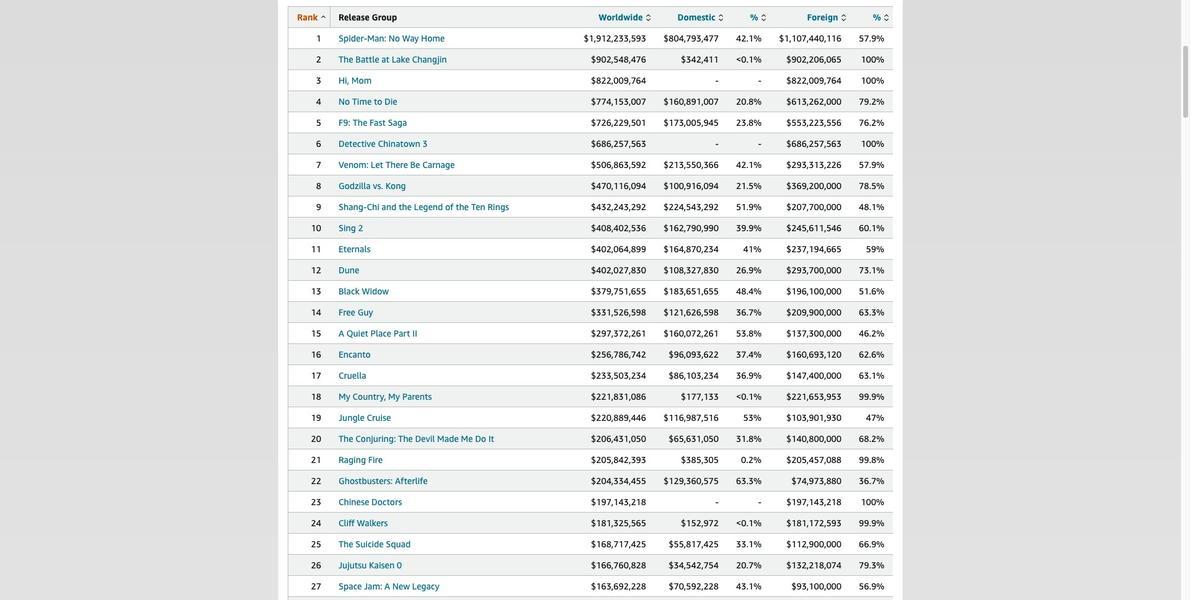 Task type: describe. For each thing, give the bounding box(es) containing it.
12
[[311, 265, 321, 275]]

11
[[311, 244, 321, 254]]

2 $822,009,764 from the left
[[787, 75, 842, 86]]

dune
[[339, 265, 359, 275]]

and
[[382, 202, 397, 212]]

chi
[[367, 202, 379, 212]]

100% for $197,143,218
[[861, 497, 885, 507]]

79.3%
[[859, 560, 885, 571]]

detective chinatown 3 link
[[339, 138, 428, 149]]

7
[[316, 159, 321, 170]]

free guy link
[[339, 307, 373, 318]]

raging
[[339, 455, 366, 465]]

$220,889,446
[[591, 412, 646, 423]]

rings
[[488, 202, 509, 212]]

widow
[[362, 286, 389, 296]]

13
[[311, 286, 321, 296]]

no time to die link
[[339, 96, 397, 107]]

black
[[339, 286, 360, 296]]

cruella link
[[339, 370, 366, 381]]

quiet
[[347, 328, 368, 339]]

the battle at lake changjin link
[[339, 54, 447, 65]]

domestic
[[678, 12, 716, 22]]

$162,790,990
[[664, 223, 719, 233]]

$173,005,945
[[664, 117, 719, 128]]

space jam: a new legacy link
[[339, 581, 440, 592]]

42.1% for $804,793,477
[[736, 33, 762, 43]]

1 % from the left
[[750, 12, 758, 22]]

37.4%
[[736, 349, 762, 360]]

25
[[311, 539, 321, 550]]

57.9% for $1,107,440,116
[[859, 33, 885, 43]]

1 $686,257,563 from the left
[[591, 138, 646, 149]]

$86,103,234
[[669, 370, 719, 381]]

2 $197,143,218 from the left
[[787, 497, 842, 507]]

0 horizontal spatial 36.7%
[[736, 307, 762, 318]]

spider-man: no way home link
[[339, 33, 445, 43]]

$402,027,830
[[591, 265, 646, 275]]

$221,831,086
[[591, 391, 646, 402]]

1 % link from the left
[[750, 12, 766, 22]]

42.1% for $213,550,366
[[736, 159, 762, 170]]

<0.1% for $177,133
[[736, 391, 762, 402]]

$408,402,536
[[591, 223, 646, 233]]

$164,870,234
[[664, 244, 719, 254]]

$233,503,234
[[591, 370, 646, 381]]

jujutsu kaisen 0
[[339, 560, 402, 571]]

99.8%
[[859, 455, 885, 465]]

time
[[352, 96, 372, 107]]

$196,100,000
[[787, 286, 842, 296]]

$183,651,655
[[664, 286, 719, 296]]

worldwide link
[[599, 12, 651, 22]]

0 vertical spatial no
[[389, 33, 400, 43]]

19
[[311, 412, 321, 423]]

1 horizontal spatial 63.3%
[[859, 307, 885, 318]]

chinese doctors
[[339, 497, 402, 507]]

$224,543,292
[[664, 202, 719, 212]]

$132,218,074
[[787, 560, 842, 571]]

free guy
[[339, 307, 373, 318]]

godzilla
[[339, 181, 371, 191]]

27
[[311, 581, 321, 592]]

the for battle
[[339, 54, 353, 65]]

my country, my parents link
[[339, 391, 432, 402]]

21
[[311, 455, 321, 465]]

raging fire link
[[339, 455, 383, 465]]

1 $822,009,764 from the left
[[591, 75, 646, 86]]

0 horizontal spatial a
[[339, 328, 344, 339]]

20.8%
[[736, 96, 762, 107]]

39.9%
[[736, 223, 762, 233]]

the conjuring: the devil made me do it link
[[339, 434, 494, 444]]

41%
[[743, 244, 762, 254]]

eternals
[[339, 244, 371, 254]]

release
[[339, 12, 370, 22]]

new
[[392, 581, 410, 592]]

- down the 0.2%
[[758, 497, 762, 507]]

100% for $902,206,065
[[861, 54, 885, 65]]

the battle at lake changjin
[[339, 54, 447, 65]]

- up $152,972
[[716, 497, 719, 507]]

be
[[410, 159, 420, 170]]

a quiet place part ii link
[[339, 328, 417, 339]]

1 vertical spatial 63.3%
[[736, 476, 762, 486]]

$221,653,953
[[787, 391, 842, 402]]

$103,901,930
[[787, 412, 842, 423]]

domestic link
[[678, 12, 723, 22]]

$726,229,501
[[591, 117, 646, 128]]

encanto
[[339, 349, 371, 360]]

cruise
[[367, 412, 391, 423]]

73.1%
[[859, 265, 885, 275]]

1 vertical spatial 3
[[423, 138, 428, 149]]

fire
[[368, 455, 383, 465]]

68.2%
[[859, 434, 885, 444]]

doctors
[[372, 497, 402, 507]]

1 $197,143,218 from the left
[[591, 497, 646, 507]]

47%
[[866, 412, 885, 423]]

$553,223,556
[[787, 117, 842, 128]]

way
[[402, 33, 419, 43]]

space
[[339, 581, 362, 592]]

die
[[385, 96, 397, 107]]

33.1%
[[736, 539, 762, 550]]

51.9%
[[736, 202, 762, 212]]

99.9% for $181,172,593
[[859, 518, 885, 528]]

jujutsu
[[339, 560, 367, 571]]

do
[[475, 434, 486, 444]]

0
[[397, 560, 402, 571]]

$93,100,000
[[792, 581, 842, 592]]



Task type: vqa. For each thing, say whether or not it's contained in the screenshot.
the Universal Pictures International (UPI)
no



Task type: locate. For each thing, give the bounding box(es) containing it.
-
[[716, 75, 719, 86], [758, 75, 762, 86], [716, 138, 719, 149], [758, 138, 762, 149], [716, 497, 719, 507], [758, 497, 762, 507]]

$152,972
[[681, 518, 719, 528]]

me
[[461, 434, 473, 444]]

battle
[[356, 54, 379, 65]]

1 vertical spatial 42.1%
[[736, 159, 762, 170]]

2 100% from the top
[[861, 75, 885, 86]]

1 horizontal spatial $686,257,563
[[787, 138, 842, 149]]

chinatown
[[378, 138, 420, 149]]

$160,891,007
[[664, 96, 719, 107]]

f9:
[[339, 117, 350, 128]]

1 vertical spatial <0.1%
[[736, 391, 762, 402]]

the right of
[[456, 202, 469, 212]]

the left devil
[[398, 434, 413, 444]]

2 down 1
[[316, 54, 321, 65]]

the right f9:
[[353, 117, 367, 128]]

black widow
[[339, 286, 389, 296]]

1 horizontal spatial 2
[[358, 223, 363, 233]]

$160,072,261
[[664, 328, 719, 339]]

$100,916,094
[[664, 181, 719, 191]]

the down cliff
[[339, 539, 353, 550]]

% right domestic link
[[750, 12, 758, 22]]

3 up carnage
[[423, 138, 428, 149]]

0 vertical spatial 57.9%
[[859, 33, 885, 43]]

1 100% from the top
[[861, 54, 885, 65]]

57.9% up 78.5%
[[859, 159, 885, 170]]

$197,143,218
[[591, 497, 646, 507], [787, 497, 842, 507]]

eternals link
[[339, 244, 371, 254]]

detective
[[339, 138, 376, 149]]

$206,431,050
[[591, 434, 646, 444]]

100% for $822,009,764
[[861, 75, 885, 86]]

release group
[[339, 12, 397, 22]]

0 horizontal spatial the
[[399, 202, 412, 212]]

63.3% down the 51.6%
[[859, 307, 885, 318]]

legacy
[[412, 581, 440, 592]]

99.9% for $221,653,953
[[859, 391, 885, 402]]

<0.1%
[[736, 54, 762, 65], [736, 391, 762, 402], [736, 518, 762, 528]]

$197,143,218 down $204,334,455
[[591, 497, 646, 507]]

1 42.1% from the top
[[736, 33, 762, 43]]

$237,194,665
[[787, 244, 842, 254]]

3 100% from the top
[[861, 138, 885, 149]]

36.7% up 53.8%
[[736, 307, 762, 318]]

1 vertical spatial 36.7%
[[859, 476, 885, 486]]

my
[[339, 391, 350, 402], [388, 391, 400, 402]]

2 42.1% from the top
[[736, 159, 762, 170]]

% link right foreign link
[[873, 12, 889, 22]]

sing 2 link
[[339, 223, 363, 233]]

1 <0.1% from the top
[[736, 54, 762, 65]]

0 horizontal spatial $686,257,563
[[591, 138, 646, 149]]

%
[[750, 12, 758, 22], [873, 12, 881, 22]]

1 horizontal spatial %
[[873, 12, 881, 22]]

0 vertical spatial a
[[339, 328, 344, 339]]

hi,
[[339, 75, 349, 86]]

afterlife
[[395, 476, 428, 486]]

a left quiet
[[339, 328, 344, 339]]

1 vertical spatial 57.9%
[[859, 159, 885, 170]]

0 horizontal spatial %
[[750, 12, 758, 22]]

20.7%
[[736, 560, 762, 571]]

1 the from the left
[[399, 202, 412, 212]]

$506,863,592
[[591, 159, 646, 170]]

99.9% down 63.1%
[[859, 391, 885, 402]]

56.9%
[[859, 581, 885, 592]]

space jam: a new legacy
[[339, 581, 440, 592]]

63.3% down the 0.2%
[[736, 476, 762, 486]]

$342,411
[[681, 54, 719, 65]]

59%
[[866, 244, 885, 254]]

hi, mom link
[[339, 75, 372, 86]]

42.1% up 21.5%
[[736, 159, 762, 170]]

$686,257,563 up $293,313,226
[[787, 138, 842, 149]]

0 vertical spatial 3
[[316, 75, 321, 86]]

2 my from the left
[[388, 391, 400, 402]]

venom: let there be carnage
[[339, 159, 455, 170]]

<0.1% up 33.1%
[[736, 518, 762, 528]]

0 horizontal spatial no
[[339, 96, 350, 107]]

2 <0.1% from the top
[[736, 391, 762, 402]]

<0.1% for $342,411
[[736, 54, 762, 65]]

part
[[394, 328, 410, 339]]

squad
[[386, 539, 411, 550]]

- down "23.8%" on the right top of the page
[[758, 138, 762, 149]]

0 vertical spatial 42.1%
[[736, 33, 762, 43]]

kong
[[386, 181, 406, 191]]

57.9% right "$1,107,440,116"
[[859, 33, 885, 43]]

2 vertical spatial <0.1%
[[736, 518, 762, 528]]

the down jungle
[[339, 434, 353, 444]]

$121,626,598
[[664, 307, 719, 318]]

$213,550,366
[[664, 159, 719, 170]]

$774,153,007
[[591, 96, 646, 107]]

$297,372,261
[[591, 328, 646, 339]]

0 vertical spatial 99.9%
[[859, 391, 885, 402]]

0 vertical spatial <0.1%
[[736, 54, 762, 65]]

there
[[386, 159, 408, 170]]

$902,548,476
[[591, 54, 646, 65]]

2 57.9% from the top
[[859, 159, 885, 170]]

0 vertical spatial 36.7%
[[736, 307, 762, 318]]

$70,592,228
[[669, 581, 719, 592]]

$293,700,000
[[787, 265, 842, 275]]

$55,817,425
[[669, 539, 719, 550]]

2 the from the left
[[456, 202, 469, 212]]

2 right sing
[[358, 223, 363, 233]]

42.1% right $804,793,477
[[736, 33, 762, 43]]

shang-chi and the legend of the ten rings
[[339, 202, 509, 212]]

$804,793,477
[[664, 33, 719, 43]]

sing
[[339, 223, 356, 233]]

foreign
[[807, 12, 838, 22]]

% right foreign link
[[873, 12, 881, 22]]

1 horizontal spatial $822,009,764
[[787, 75, 842, 86]]

2 % link from the left
[[873, 12, 889, 22]]

place
[[371, 328, 391, 339]]

60.1%
[[859, 223, 885, 233]]

$822,009,764 down the $902,548,476
[[591, 75, 646, 86]]

0 horizontal spatial $822,009,764
[[591, 75, 646, 86]]

0 horizontal spatial % link
[[750, 12, 766, 22]]

the for conjuring:
[[339, 434, 353, 444]]

spider-man: no way home
[[339, 33, 445, 43]]

$256,786,742
[[591, 349, 646, 360]]

<0.1% for $152,972
[[736, 518, 762, 528]]

- up $213,550,366 at the right top of the page
[[716, 138, 719, 149]]

$181,172,593
[[787, 518, 842, 528]]

79.2%
[[859, 96, 885, 107]]

my up jungle
[[339, 391, 350, 402]]

no left way
[[389, 33, 400, 43]]

$293,313,226
[[787, 159, 842, 170]]

jungle
[[339, 412, 365, 423]]

1 horizontal spatial 3
[[423, 138, 428, 149]]

4 100% from the top
[[861, 497, 885, 507]]

my left 'parents'
[[388, 391, 400, 402]]

48.1%
[[859, 202, 885, 212]]

1 vertical spatial 2
[[358, 223, 363, 233]]

chinese
[[339, 497, 369, 507]]

let
[[371, 159, 383, 170]]

$197,143,218 up $181,172,593
[[787, 497, 842, 507]]

at
[[382, 54, 390, 65]]

1 horizontal spatial % link
[[873, 12, 889, 22]]

godzilla vs. kong link
[[339, 181, 406, 191]]

8
[[316, 181, 321, 191]]

$385,305
[[681, 455, 719, 465]]

1 57.9% from the top
[[859, 33, 885, 43]]

1 horizontal spatial a
[[385, 581, 390, 592]]

1 horizontal spatial the
[[456, 202, 469, 212]]

1 my from the left
[[339, 391, 350, 402]]

51.6%
[[859, 286, 885, 296]]

$822,009,764 up $613,262,000
[[787, 75, 842, 86]]

jungle cruise
[[339, 412, 391, 423]]

100% for $686,257,563
[[861, 138, 885, 149]]

cliff
[[339, 518, 355, 528]]

detective chinatown 3
[[339, 138, 428, 149]]

$116,987,516
[[664, 412, 719, 423]]

0 vertical spatial 2
[[316, 54, 321, 65]]

the for suicide
[[339, 539, 353, 550]]

0 horizontal spatial my
[[339, 391, 350, 402]]

f9: the fast saga link
[[339, 117, 407, 128]]

$112,900,000
[[787, 539, 842, 550]]

1 horizontal spatial 36.7%
[[859, 476, 885, 486]]

- down $342,411
[[716, 75, 719, 86]]

group
[[372, 12, 397, 22]]

48.4%
[[736, 286, 762, 296]]

1 vertical spatial 99.9%
[[859, 518, 885, 528]]

my country, my parents
[[339, 391, 432, 402]]

1 99.9% from the top
[[859, 391, 885, 402]]

a quiet place part ii
[[339, 328, 417, 339]]

the right the and
[[399, 202, 412, 212]]

36.7%
[[736, 307, 762, 318], [859, 476, 885, 486]]

<0.1% down the 36.9%
[[736, 391, 762, 402]]

$137,300,000
[[787, 328, 842, 339]]

2 99.9% from the top
[[859, 518, 885, 528]]

99.9% up 66.9% on the bottom of the page
[[859, 518, 885, 528]]

1 horizontal spatial no
[[389, 33, 400, 43]]

36.7% down the 99.8%
[[859, 476, 885, 486]]

<0.1% up 20.8%
[[736, 54, 762, 65]]

1 horizontal spatial $197,143,218
[[787, 497, 842, 507]]

$108,327,830
[[664, 265, 719, 275]]

3 <0.1% from the top
[[736, 518, 762, 528]]

$686,257,563 down $726,229,501
[[591, 138, 646, 149]]

0 horizontal spatial 63.3%
[[736, 476, 762, 486]]

encanto link
[[339, 349, 371, 360]]

57.9% for $293,313,226
[[859, 159, 885, 170]]

0 horizontal spatial 2
[[316, 54, 321, 65]]

3 up 4
[[316, 75, 321, 86]]

2 % from the left
[[873, 12, 881, 22]]

a left new
[[385, 581, 390, 592]]

0 horizontal spatial $197,143,218
[[591, 497, 646, 507]]

21.5%
[[736, 181, 762, 191]]

0 vertical spatial 63.3%
[[859, 307, 885, 318]]

$331,526,598
[[591, 307, 646, 318]]

no left time
[[339, 96, 350, 107]]

1 horizontal spatial my
[[388, 391, 400, 402]]

2 $686,257,563 from the left
[[787, 138, 842, 149]]

chinese doctors link
[[339, 497, 402, 507]]

1 vertical spatial no
[[339, 96, 350, 107]]

parents
[[402, 391, 432, 402]]

the up hi,
[[339, 54, 353, 65]]

0 horizontal spatial 3
[[316, 75, 321, 86]]

% link right domestic link
[[750, 12, 766, 22]]

1 vertical spatial a
[[385, 581, 390, 592]]

- up 20.8%
[[758, 75, 762, 86]]

worldwide
[[599, 12, 643, 22]]

ii
[[412, 328, 417, 339]]



